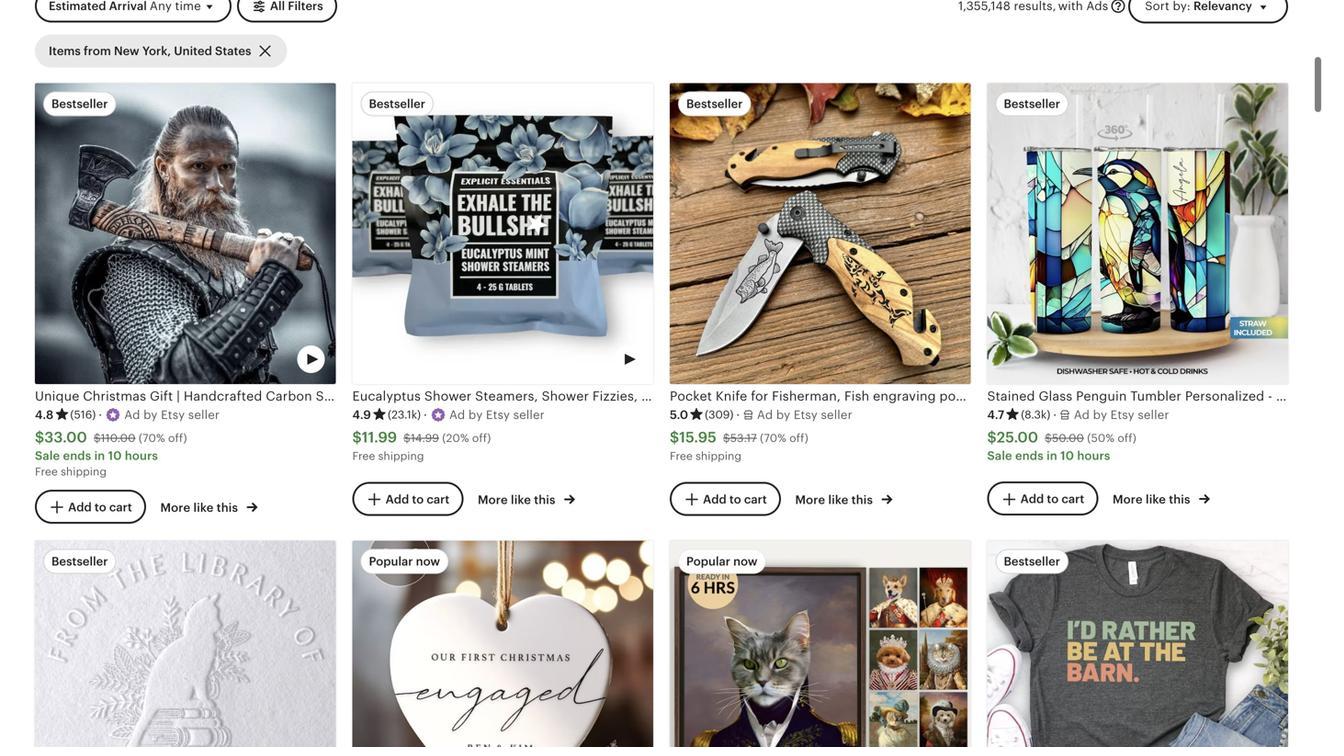Task type: vqa. For each thing, say whether or not it's contained in the screenshot.
4th off) from the left
yes



Task type: describe. For each thing, give the bounding box(es) containing it.
add to cart for 15.95
[[703, 493, 767, 507]]

in for 25.00
[[1047, 449, 1058, 463]]

popular now for the engagement christmas ornament - personalized first christmas keepsake - engaged christmas gift 2023 image
[[369, 555, 440, 568]]

new
[[114, 44, 139, 58]]

4.8
[[35, 408, 54, 422]]

pocket knife for fisherman, fish engraving pocket knife, shark engravable  knife, folding knife, gift for hunter, gift for fisher image
[[670, 83, 971, 384]]

pet portrait, custom pet portrait, pet portrait custom, dog portrait, cat portrait, regal royal animal canvas painting personalize art gift image
[[670, 541, 971, 747]]

off) for 33.00
[[168, 432, 187, 444]]

quick shop for 11.99
[[480, 351, 545, 365]]

1 shower from the left
[[424, 389, 472, 404]]

add to cart for 11.99
[[386, 493, 450, 507]]

(516)
[[70, 408, 96, 421]]

product video element for the engagement christmas ornament - personalized first christmas keepsake - engaged christmas gift 2023 image
[[352, 541, 653, 747]]

quick shop for 33.00
[[163, 351, 228, 365]]

2 popular now link from the left
[[670, 541, 971, 747]]

add for 11.99
[[386, 493, 409, 507]]

shop for 33.00
[[199, 351, 228, 365]]

quick shop button for 11.99
[[447, 341, 559, 375]]

unique christmas gift | handcrafted carbon steel viking axe - norse battle ready weapon and collectible tomahawk image
[[35, 83, 336, 384]]

2 · from the left
[[424, 408, 427, 422]]

3 shower from the left
[[642, 389, 689, 404]]

11.99
[[362, 429, 397, 446]]

more like this link for 33.00
[[160, 497, 258, 516]]

shop for 25.00
[[1152, 351, 1180, 365]]

bestseller for custom cat book embosser | monogram book stamp embosser | rubber stamp, self inking stamp or embosser image
[[51, 555, 108, 568]]

add to cart button for 11.99
[[352, 482, 463, 516]]

1 bestseller link from the left
[[35, 541, 336, 747]]

to for 25.00
[[1047, 492, 1059, 506]]

$ down the 5.0
[[670, 429, 679, 446]]

quick shop button for 25.00
[[1082, 341, 1194, 375]]

more for 11.99
[[478, 493, 508, 507]]

5.0
[[670, 408, 689, 422]]

more like this for 11.99
[[478, 493, 559, 507]]

ends for 33.00
[[63, 449, 91, 463]]

off) for 11.99
[[472, 432, 491, 444]]

to for 11.99
[[412, 493, 424, 507]]

$ down 4.8
[[35, 429, 44, 446]]

$ down 4.9
[[352, 429, 362, 446]]

more like this link for 25.00
[[1113, 489, 1210, 508]]

quick shop for 25.00
[[1115, 351, 1180, 365]]

this for 33.00
[[217, 501, 238, 515]]

hours for 25.00
[[1077, 449, 1111, 463]]

(8.3k)
[[1021, 408, 1051, 421]]

(23.1k)
[[388, 408, 421, 421]]

items from new york, united states link
[[35, 34, 287, 68]]

cart for 11.99
[[427, 493, 450, 507]]

this for 11.99
[[534, 493, 556, 507]]

steamers,
[[475, 389, 538, 404]]

more for 33.00
[[160, 501, 190, 515]]

united
[[174, 44, 212, 58]]

$ down (23.1k)
[[404, 432, 411, 444]]

shop for 15.95
[[834, 351, 863, 365]]

quick for 33.00
[[163, 351, 196, 365]]

free inside $ 33.00 $ 110.00 (70% off) sale ends in 10 hours free shipping
[[35, 466, 58, 478]]

shipping for 15.95
[[696, 450, 742, 463]]

$ down (309)
[[723, 432, 730, 444]]

(50%
[[1088, 432, 1115, 444]]

25.00
[[997, 429, 1039, 446]]

(70% for 15.95
[[760, 432, 787, 444]]

10 for 25.00
[[1061, 449, 1074, 463]]

· for 25.00
[[1053, 408, 1057, 422]]

10 for 33.00
[[108, 449, 122, 463]]

add to cart button for 15.95
[[670, 482, 781, 516]]

fizzies,
[[593, 389, 638, 404]]

custom cat book embosser | monogram book stamp embosser | rubber stamp, self inking stamp or embosser image
[[35, 541, 336, 747]]

sale for 25.00
[[988, 449, 1013, 463]]

like for 15.95
[[829, 493, 849, 507]]

york,
[[142, 44, 171, 58]]

$ 25.00 $ 50.00 (50% off) sale ends in 10 hours
[[988, 429, 1137, 463]]

quick shop button for 33.00
[[130, 341, 241, 375]]

like for 33.00
[[193, 501, 214, 515]]

bestseller for i'd rather be at the barn, country girl shirt, gift for horse owner, horse trainer gift country farm girl shirt horse rescue retro barn girl image
[[1004, 555, 1061, 568]]

· for 15.95
[[737, 408, 740, 422]]

states
[[215, 44, 251, 58]]

shipping inside $ 33.00 $ 110.00 (70% off) sale ends in 10 hours free shipping
[[61, 466, 107, 478]]

quick for 15.95
[[798, 351, 832, 365]]

sale for 33.00
[[35, 449, 60, 463]]

eucalyptus shower steamers, shower fizzies, shower bombs
[[352, 389, 735, 404]]

2 shower from the left
[[542, 389, 589, 404]]

product video element for "pet portrait, custom pet portrait, pet portrait custom, dog portrait, cat portrait, regal royal animal canvas painting personalize art gift" 'image' on the bottom right of page
[[670, 541, 971, 747]]



Task type: locate. For each thing, give the bounding box(es) containing it.
14.99
[[411, 432, 439, 444]]

cart down the $ 25.00 $ 50.00 (50% off) sale ends in 10 hours
[[1062, 492, 1085, 506]]

1 popular from the left
[[369, 555, 413, 568]]

hours for 33.00
[[125, 449, 158, 463]]

more like this for 33.00
[[160, 501, 241, 515]]

items
[[49, 44, 81, 58]]

more like this link for 11.99
[[478, 490, 575, 509]]

2 horizontal spatial free
[[670, 450, 693, 463]]

$ 11.99 $ 14.99 (20% off) free shipping
[[352, 429, 491, 463]]

more like this link for 15.95
[[795, 490, 893, 509]]

to
[[1047, 492, 1059, 506], [412, 493, 424, 507], [730, 493, 741, 507], [95, 501, 106, 514]]

add down $ 15.95 $ 53.17 (70% off) free shipping
[[703, 493, 727, 507]]

2 sale from the left
[[988, 449, 1013, 463]]

· right (8.3k)
[[1053, 408, 1057, 422]]

· right (309)
[[737, 408, 740, 422]]

add to cart button for 25.00
[[988, 482, 1099, 516]]

110.00
[[101, 432, 136, 444]]

1 quick from the left
[[163, 351, 196, 365]]

1 horizontal spatial shipping
[[378, 450, 424, 463]]

(70% inside $ 15.95 $ 53.17 (70% off) free shipping
[[760, 432, 787, 444]]

1 horizontal spatial ends
[[1016, 449, 1044, 463]]

more down $ 33.00 $ 110.00 (70% off) sale ends in 10 hours free shipping
[[160, 501, 190, 515]]

1 hours from the left
[[125, 449, 158, 463]]

1 shop from the left
[[199, 351, 228, 365]]

ends down 25.00 on the right bottom of page
[[1016, 449, 1044, 463]]

1 horizontal spatial sale
[[988, 449, 1013, 463]]

15.95
[[679, 429, 717, 446]]

0 horizontal spatial bestseller link
[[35, 541, 336, 747]]

add to cart button down the $ 25.00 $ 50.00 (50% off) sale ends in 10 hours
[[988, 482, 1099, 516]]

cart down $ 15.95 $ 53.17 (70% off) free shipping
[[744, 493, 767, 507]]

free
[[352, 450, 375, 463], [670, 450, 693, 463], [35, 466, 58, 478]]

shower
[[424, 389, 472, 404], [542, 389, 589, 404], [642, 389, 689, 404]]

free down 11.99
[[352, 450, 375, 463]]

4 off) from the left
[[1118, 432, 1137, 444]]

4 quick from the left
[[1115, 351, 1149, 365]]

add to cart button for 33.00
[[35, 490, 146, 524]]

add to cart button
[[988, 482, 1099, 516], [352, 482, 463, 516], [670, 482, 781, 516], [35, 490, 146, 524]]

· right (23.1k)
[[424, 408, 427, 422]]

shipping for 11.99
[[378, 450, 424, 463]]

free for 15.95
[[670, 450, 693, 463]]

ends for 25.00
[[1016, 449, 1044, 463]]

4.7
[[988, 408, 1005, 422]]

1 horizontal spatial in
[[1047, 449, 1058, 463]]

3 quick shop button from the left
[[765, 341, 876, 375]]

0 horizontal spatial now
[[416, 555, 440, 568]]

10
[[108, 449, 122, 463], [1061, 449, 1074, 463]]

add to cart button down $ 15.95 $ 53.17 (70% off) free shipping
[[670, 482, 781, 516]]

in down 50.00
[[1047, 449, 1058, 463]]

now for "pet portrait, custom pet portrait, pet portrait custom, dog portrait, cat portrait, regal royal animal canvas painting personalize art gift" 'image' on the bottom right of page's product video element
[[734, 555, 758, 568]]

off) inside "$ 11.99 $ 14.99 (20% off) free shipping"
[[472, 432, 491, 444]]

bombs
[[692, 389, 735, 404]]

1 · from the left
[[99, 408, 102, 422]]

1 now from the left
[[416, 555, 440, 568]]

1 quick shop button from the left
[[130, 341, 241, 375]]

ends inside the $ 25.00 $ 50.00 (50% off) sale ends in 10 hours
[[1016, 449, 1044, 463]]

shipping
[[378, 450, 424, 463], [696, 450, 742, 463], [61, 466, 107, 478]]

this for 25.00
[[1169, 493, 1191, 507]]

to down $ 33.00 $ 110.00 (70% off) sale ends in 10 hours free shipping
[[95, 501, 106, 514]]

product video element for unique christmas gift | handcrafted carbon steel viking axe - norse battle ready weapon and collectible tomahawk image
[[35, 83, 336, 384]]

off)
[[168, 432, 187, 444], [472, 432, 491, 444], [790, 432, 809, 444], [1118, 432, 1137, 444]]

hours
[[125, 449, 158, 463], [1077, 449, 1111, 463]]

0 horizontal spatial hours
[[125, 449, 158, 463]]

0 horizontal spatial ends
[[63, 449, 91, 463]]

2 in from the left
[[1047, 449, 1058, 463]]

2 horizontal spatial shipping
[[696, 450, 742, 463]]

·
[[99, 408, 102, 422], [424, 408, 427, 422], [737, 408, 740, 422], [1053, 408, 1057, 422]]

like for 11.99
[[511, 493, 531, 507]]

10 down 50.00
[[1061, 449, 1074, 463]]

4 quick shop button from the left
[[1082, 341, 1194, 375]]

bestseller for stained glass penguin tumbler personalized - custom name tumbler - personalized tumbler with straw - gift for her image
[[1004, 97, 1061, 111]]

1 sale from the left
[[35, 449, 60, 463]]

more for 15.95
[[795, 493, 826, 507]]

add to cart for 33.00
[[68, 501, 132, 514]]

popular for "pet portrait, custom pet portrait, pet portrait custom, dog portrait, cat portrait, regal royal animal canvas painting personalize art gift" 'image' on the bottom right of page
[[687, 555, 731, 568]]

product video element
[[35, 83, 336, 384], [352, 83, 653, 384], [352, 541, 653, 747], [670, 541, 971, 747]]

0 horizontal spatial popular
[[369, 555, 413, 568]]

50.00
[[1052, 432, 1085, 444]]

in inside the $ 25.00 $ 50.00 (50% off) sale ends in 10 hours
[[1047, 449, 1058, 463]]

this
[[1169, 493, 1191, 507], [534, 493, 556, 507], [852, 493, 873, 507], [217, 501, 238, 515]]

ends down 33.00
[[63, 449, 91, 463]]

off) right 110.00
[[168, 432, 187, 444]]

more like this
[[1113, 493, 1194, 507], [478, 493, 559, 507], [795, 493, 876, 507], [160, 501, 241, 515]]

quick shop button for 15.95
[[765, 341, 876, 375]]

add for 25.00
[[1021, 492, 1044, 506]]

sale down 25.00 on the right bottom of page
[[988, 449, 1013, 463]]

3 quick shop from the left
[[798, 351, 863, 365]]

free for 11.99
[[352, 450, 375, 463]]

1 quick shop from the left
[[163, 351, 228, 365]]

0 horizontal spatial popular now
[[369, 555, 440, 568]]

4 · from the left
[[1053, 408, 1057, 422]]

(20%
[[442, 432, 469, 444]]

shop for 11.99
[[517, 351, 545, 365]]

1 ends from the left
[[63, 449, 91, 463]]

to for 33.00
[[95, 501, 106, 514]]

off) right (20%
[[472, 432, 491, 444]]

3 off) from the left
[[790, 432, 809, 444]]

cart
[[1062, 492, 1085, 506], [427, 493, 450, 507], [744, 493, 767, 507], [109, 501, 132, 514]]

4 quick shop from the left
[[1115, 351, 1180, 365]]

1 horizontal spatial now
[[734, 555, 758, 568]]

2 horizontal spatial shower
[[642, 389, 689, 404]]

quick shop button
[[130, 341, 241, 375], [447, 341, 559, 375], [765, 341, 876, 375], [1082, 341, 1194, 375]]

sale inside $ 33.00 $ 110.00 (70% off) sale ends in 10 hours free shipping
[[35, 449, 60, 463]]

(70% for 33.00
[[139, 432, 165, 444]]

shop
[[199, 351, 228, 365], [517, 351, 545, 365], [834, 351, 863, 365], [1152, 351, 1180, 365]]

1 horizontal spatial 10
[[1061, 449, 1074, 463]]

quick for 25.00
[[1115, 351, 1149, 365]]

from
[[84, 44, 111, 58]]

2 off) from the left
[[472, 432, 491, 444]]

in down 110.00
[[94, 449, 105, 463]]

33.00
[[44, 429, 87, 446]]

2 quick from the left
[[480, 351, 514, 365]]

ends
[[63, 449, 91, 463], [1016, 449, 1044, 463]]

1 horizontal spatial popular now link
[[670, 541, 971, 747]]

2 (70% from the left
[[760, 432, 787, 444]]

1 popular now from the left
[[369, 555, 440, 568]]

shipping down 15.95
[[696, 450, 742, 463]]

1 in from the left
[[94, 449, 105, 463]]

in for 33.00
[[94, 449, 105, 463]]

(70%
[[139, 432, 165, 444], [760, 432, 787, 444]]

add down "$ 11.99 $ 14.99 (20% off) free shipping"
[[386, 493, 409, 507]]

in
[[94, 449, 105, 463], [1047, 449, 1058, 463]]

shower up the 5.0
[[642, 389, 689, 404]]

cart for 15.95
[[744, 493, 767, 507]]

10 inside the $ 25.00 $ 50.00 (50% off) sale ends in 10 hours
[[1061, 449, 1074, 463]]

quick for 11.99
[[480, 351, 514, 365]]

1 horizontal spatial popular now
[[687, 555, 758, 568]]

$ down (516)
[[94, 432, 101, 444]]

1 10 from the left
[[108, 449, 122, 463]]

2 quick shop button from the left
[[447, 341, 559, 375]]

quick
[[163, 351, 196, 365], [480, 351, 514, 365], [798, 351, 832, 365], [1115, 351, 1149, 365]]

shipping down 11.99
[[378, 450, 424, 463]]

popular
[[369, 555, 413, 568], [687, 555, 731, 568]]

add to cart down $ 15.95 $ 53.17 (70% off) free shipping
[[703, 493, 767, 507]]

now for the engagement christmas ornament - personalized first christmas keepsake - engaged christmas gift 2023 image's product video element
[[416, 555, 440, 568]]

add
[[1021, 492, 1044, 506], [386, 493, 409, 507], [703, 493, 727, 507], [68, 501, 92, 514]]

ends inside $ 33.00 $ 110.00 (70% off) sale ends in 10 hours free shipping
[[63, 449, 91, 463]]

add down the $ 25.00 $ 50.00 (50% off) sale ends in 10 hours
[[1021, 492, 1044, 506]]

hours inside $ 33.00 $ 110.00 (70% off) sale ends in 10 hours free shipping
[[125, 449, 158, 463]]

now
[[416, 555, 440, 568], [734, 555, 758, 568]]

off) right 53.17
[[790, 432, 809, 444]]

bestseller link
[[35, 541, 336, 747], [988, 541, 1289, 747]]

sale inside the $ 25.00 $ 50.00 (50% off) sale ends in 10 hours
[[988, 449, 1013, 463]]

2 hours from the left
[[1077, 449, 1111, 463]]

0 horizontal spatial sale
[[35, 449, 60, 463]]

add to cart down $ 33.00 $ 110.00 (70% off) sale ends in 10 hours free shipping
[[68, 501, 132, 514]]

10 down 110.00
[[108, 449, 122, 463]]

4 shop from the left
[[1152, 351, 1180, 365]]

off) right (50%
[[1118, 432, 1137, 444]]

sale down 33.00
[[35, 449, 60, 463]]

$ 15.95 $ 53.17 (70% off) free shipping
[[670, 429, 809, 463]]

1 horizontal spatial bestseller link
[[988, 541, 1289, 747]]

more down "$ 11.99 $ 14.99 (20% off) free shipping"
[[478, 493, 508, 507]]

2 ends from the left
[[1016, 449, 1044, 463]]

3 quick from the left
[[798, 351, 832, 365]]

free down 33.00
[[35, 466, 58, 478]]

more
[[1113, 493, 1143, 507], [478, 493, 508, 507], [795, 493, 826, 507], [160, 501, 190, 515]]

items from new york, united states
[[49, 44, 251, 58]]

$ 33.00 $ 110.00 (70% off) sale ends in 10 hours free shipping
[[35, 429, 187, 478]]

1 off) from the left
[[168, 432, 187, 444]]

hours inside the $ 25.00 $ 50.00 (50% off) sale ends in 10 hours
[[1077, 449, 1111, 463]]

1 popular now link from the left
[[352, 541, 653, 747]]

1 horizontal spatial (70%
[[760, 432, 787, 444]]

add to cart down "$ 11.99 $ 14.99 (20% off) free shipping"
[[386, 493, 450, 507]]

bestseller for pocket knife for fisherman, fish engraving pocket knife, shark engravable  knife, folding knife, gift for hunter, gift for fisher image
[[687, 97, 743, 111]]

eucalyptus
[[352, 389, 421, 404]]

2 shop from the left
[[517, 351, 545, 365]]

free inside "$ 11.99 $ 14.99 (20% off) free shipping"
[[352, 450, 375, 463]]

$ down (8.3k)
[[1045, 432, 1052, 444]]

more down (50%
[[1113, 493, 1143, 507]]

2 quick shop from the left
[[480, 351, 545, 365]]

to down the $ 25.00 $ 50.00 (50% off) sale ends in 10 hours
[[1047, 492, 1059, 506]]

0 horizontal spatial popular now link
[[352, 541, 653, 747]]

add for 33.00
[[68, 501, 92, 514]]

(70% right 53.17
[[760, 432, 787, 444]]

popular now link
[[352, 541, 653, 747], [670, 541, 971, 747]]

3 shop from the left
[[834, 351, 863, 365]]

off) inside $ 15.95 $ 53.17 (70% off) free shipping
[[790, 432, 809, 444]]

1 (70% from the left
[[139, 432, 165, 444]]

1 horizontal spatial popular
[[687, 555, 731, 568]]

off) for 15.95
[[790, 432, 809, 444]]

free down 15.95
[[670, 450, 693, 463]]

off) inside $ 33.00 $ 110.00 (70% off) sale ends in 10 hours free shipping
[[168, 432, 187, 444]]

1 horizontal spatial free
[[352, 450, 375, 463]]

cart for 25.00
[[1062, 492, 1085, 506]]

popular for the engagement christmas ornament - personalized first christmas keepsake - engaged christmas gift 2023 image
[[369, 555, 413, 568]]

quick shop
[[163, 351, 228, 365], [480, 351, 545, 365], [798, 351, 863, 365], [1115, 351, 1180, 365]]

more like this for 15.95
[[795, 493, 876, 507]]

to down $ 15.95 $ 53.17 (70% off) free shipping
[[730, 493, 741, 507]]

add to cart button down "$ 11.99 $ 14.99 (20% off) free shipping"
[[352, 482, 463, 516]]

0 horizontal spatial 10
[[108, 449, 122, 463]]

$
[[35, 429, 44, 446], [352, 429, 362, 446], [670, 429, 679, 446], [988, 429, 997, 446], [94, 432, 101, 444], [404, 432, 411, 444], [723, 432, 730, 444], [1045, 432, 1052, 444]]

$ down 4.7
[[988, 429, 997, 446]]

like
[[1146, 493, 1166, 507], [511, 493, 531, 507], [829, 493, 849, 507], [193, 501, 214, 515]]

cart for 33.00
[[109, 501, 132, 514]]

2 bestseller link from the left
[[988, 541, 1289, 747]]

like for 25.00
[[1146, 493, 1166, 507]]

hours down (50%
[[1077, 449, 1111, 463]]

more for 25.00
[[1113, 493, 1143, 507]]

off) inside the $ 25.00 $ 50.00 (50% off) sale ends in 10 hours
[[1118, 432, 1137, 444]]

· for 33.00
[[99, 408, 102, 422]]

0 horizontal spatial in
[[94, 449, 105, 463]]

(309)
[[705, 408, 734, 421]]

shower left fizzies,
[[542, 389, 589, 404]]

popular now
[[369, 555, 440, 568], [687, 555, 758, 568]]

popular now for "pet portrait, custom pet portrait, pet portrait custom, dog portrait, cat portrait, regal royal animal canvas painting personalize art gift" 'image' on the bottom right of page
[[687, 555, 758, 568]]

stained glass penguin tumbler personalized - custom name tumbler - personalized tumbler with straw - gift for her image
[[988, 83, 1289, 384]]

(70% right 110.00
[[139, 432, 165, 444]]

sale
[[35, 449, 60, 463], [988, 449, 1013, 463]]

2 popular from the left
[[687, 555, 731, 568]]

10 inside $ 33.00 $ 110.00 (70% off) sale ends in 10 hours free shipping
[[108, 449, 122, 463]]

shipping inside $ 15.95 $ 53.17 (70% off) free shipping
[[696, 450, 742, 463]]

add to cart for 25.00
[[1021, 492, 1085, 506]]

in inside $ 33.00 $ 110.00 (70% off) sale ends in 10 hours free shipping
[[94, 449, 105, 463]]

hours down 110.00
[[125, 449, 158, 463]]

(70% inside $ 33.00 $ 110.00 (70% off) sale ends in 10 hours free shipping
[[139, 432, 165, 444]]

product video element for eucalyptus shower steamers, shower fizzies, shower bombs image
[[352, 83, 653, 384]]

engagement christmas ornament - personalized first christmas keepsake - engaged christmas gift 2023 image
[[352, 541, 653, 747]]

i'd rather be at the barn, country girl shirt, gift for horse owner, horse trainer gift country farm girl shirt horse rescue retro barn girl image
[[988, 541, 1289, 747]]

more like this for 25.00
[[1113, 493, 1194, 507]]

0 horizontal spatial free
[[35, 466, 58, 478]]

off) for 25.00
[[1118, 432, 1137, 444]]

bestseller
[[51, 97, 108, 111], [369, 97, 426, 111], [687, 97, 743, 111], [1004, 97, 1061, 111], [51, 555, 108, 568], [1004, 555, 1061, 568]]

shower up (20%
[[424, 389, 472, 404]]

to for 15.95
[[730, 493, 741, 507]]

add for 15.95
[[703, 493, 727, 507]]

eucalyptus shower steamers, shower fizzies, shower bombs image
[[352, 83, 653, 384]]

1 horizontal spatial hours
[[1077, 449, 1111, 463]]

2 popular now from the left
[[687, 555, 758, 568]]

this for 15.95
[[852, 493, 873, 507]]

to down "$ 11.99 $ 14.99 (20% off) free shipping"
[[412, 493, 424, 507]]

0 horizontal spatial shipping
[[61, 466, 107, 478]]

add down $ 33.00 $ 110.00 (70% off) sale ends in 10 hours free shipping
[[68, 501, 92, 514]]

53.17
[[730, 432, 757, 444]]

cart down $ 33.00 $ 110.00 (70% off) sale ends in 10 hours free shipping
[[109, 501, 132, 514]]

2 now from the left
[[734, 555, 758, 568]]

quick shop for 15.95
[[798, 351, 863, 365]]

0 horizontal spatial shower
[[424, 389, 472, 404]]

3 · from the left
[[737, 408, 740, 422]]

add to cart down the $ 25.00 $ 50.00 (50% off) sale ends in 10 hours
[[1021, 492, 1085, 506]]

more down $ 15.95 $ 53.17 (70% off) free shipping
[[795, 493, 826, 507]]

shipping inside "$ 11.99 $ 14.99 (20% off) free shipping"
[[378, 450, 424, 463]]

shipping down 33.00
[[61, 466, 107, 478]]

cart down "$ 11.99 $ 14.99 (20% off) free shipping"
[[427, 493, 450, 507]]

0 horizontal spatial (70%
[[139, 432, 165, 444]]

· right (516)
[[99, 408, 102, 422]]

4.9
[[352, 408, 371, 422]]

free inside $ 15.95 $ 53.17 (70% off) free shipping
[[670, 450, 693, 463]]

1 horizontal spatial shower
[[542, 389, 589, 404]]

2 10 from the left
[[1061, 449, 1074, 463]]

more like this link
[[1113, 489, 1210, 508], [478, 490, 575, 509], [795, 490, 893, 509], [160, 497, 258, 516]]

add to cart
[[1021, 492, 1085, 506], [386, 493, 450, 507], [703, 493, 767, 507], [68, 501, 132, 514]]

add to cart button down $ 33.00 $ 110.00 (70% off) sale ends in 10 hours free shipping
[[35, 490, 146, 524]]



